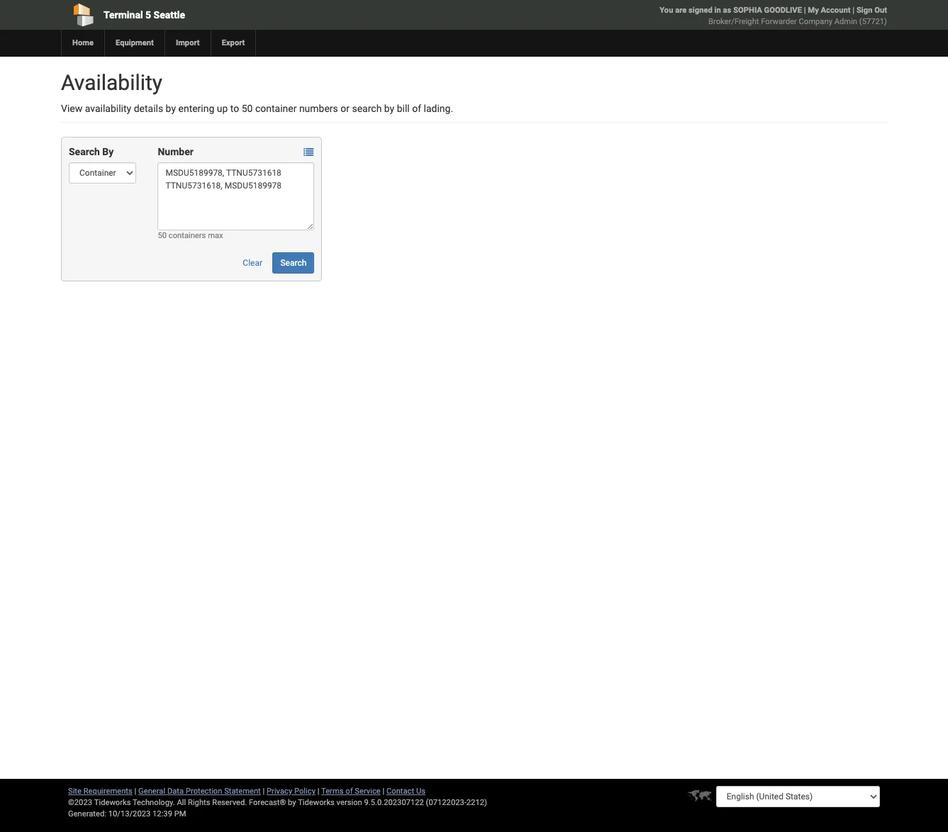 Task type: describe. For each thing, give the bounding box(es) containing it.
| up forecast®
[[263, 787, 265, 797]]

goodlive
[[764, 6, 802, 15]]

home
[[72, 38, 94, 48]]

home link
[[61, 30, 104, 57]]

tideworks
[[298, 799, 335, 808]]

details
[[134, 103, 163, 114]]

site requirements | general data protection statement | privacy policy | terms of service | contact us ©2023 tideworks technology. all rights reserved. forecast® by tideworks version 9.5.0.202307122 (07122023-2212) generated: 10/13/2023 12:39 pm
[[68, 787, 487, 819]]

my
[[808, 6, 819, 15]]

policy
[[294, 787, 316, 797]]

import
[[176, 38, 200, 48]]

admin
[[835, 17, 858, 26]]

10/13/2023
[[108, 810, 151, 819]]

0 horizontal spatial by
[[166, 103, 176, 114]]

max
[[208, 231, 223, 240]]

numbers
[[299, 103, 338, 114]]

by inside site requirements | general data protection statement | privacy policy | terms of service | contact us ©2023 tideworks technology. all rights reserved. forecast® by tideworks version 9.5.0.202307122 (07122023-2212) generated: 10/13/2023 12:39 pm
[[288, 799, 296, 808]]

search for search
[[281, 258, 307, 268]]

2212)
[[467, 799, 487, 808]]

equipment
[[116, 38, 154, 48]]

all
[[177, 799, 186, 808]]

reserved.
[[212, 799, 247, 808]]

clear
[[243, 258, 262, 268]]

signed
[[689, 6, 713, 15]]

search by
[[69, 146, 114, 157]]

lading.
[[424, 103, 453, 114]]

technology.
[[133, 799, 175, 808]]

view availability details by entering up to 50 container numbers or search by bill of lading.
[[61, 103, 453, 114]]

terminal 5 seattle
[[104, 9, 185, 21]]

are
[[675, 6, 687, 15]]

forecast®
[[249, 799, 286, 808]]

site
[[68, 787, 82, 797]]

Number text field
[[158, 162, 314, 231]]

| up '9.5.0.202307122'
[[383, 787, 385, 797]]

seattle
[[154, 9, 185, 21]]

| left general
[[134, 787, 136, 797]]

as
[[723, 6, 732, 15]]

(07122023-
[[426, 799, 467, 808]]

pm
[[174, 810, 186, 819]]

terms of service link
[[321, 787, 381, 797]]

broker/freight
[[709, 17, 759, 26]]

general data protection statement link
[[138, 787, 261, 797]]

1 vertical spatial 50
[[158, 231, 167, 240]]

show list image
[[304, 148, 314, 158]]

data
[[167, 787, 184, 797]]

protection
[[186, 787, 222, 797]]

generated:
[[68, 810, 106, 819]]

contact
[[387, 787, 414, 797]]

sign
[[857, 6, 873, 15]]

you
[[660, 6, 673, 15]]

up
[[217, 103, 228, 114]]



Task type: locate. For each thing, give the bounding box(es) containing it.
0 vertical spatial search
[[69, 146, 100, 157]]

out
[[875, 6, 887, 15]]

1 vertical spatial search
[[281, 258, 307, 268]]

number
[[158, 146, 194, 157]]

1 horizontal spatial 50
[[242, 103, 253, 114]]

50 right to
[[242, 103, 253, 114]]

| up "tideworks"
[[318, 787, 320, 797]]

my account link
[[808, 6, 851, 15]]

privacy policy link
[[267, 787, 316, 797]]

of inside site requirements | general data protection statement | privacy policy | terms of service | contact us ©2023 tideworks technology. all rights reserved. forecast® by tideworks version 9.5.0.202307122 (07122023-2212) generated: 10/13/2023 12:39 pm
[[346, 787, 353, 797]]

search
[[69, 146, 100, 157], [281, 258, 307, 268]]

of right bill
[[412, 103, 421, 114]]

of
[[412, 103, 421, 114], [346, 787, 353, 797]]

12:39
[[153, 810, 172, 819]]

| left sign
[[853, 6, 855, 15]]

0 horizontal spatial of
[[346, 787, 353, 797]]

9.5.0.202307122
[[364, 799, 424, 808]]

sophia
[[734, 6, 762, 15]]

entering
[[178, 103, 214, 114]]

of up "version"
[[346, 787, 353, 797]]

50 left 'containers'
[[158, 231, 167, 240]]

1 horizontal spatial by
[[288, 799, 296, 808]]

service
[[355, 787, 381, 797]]

account
[[821, 6, 851, 15]]

version
[[337, 799, 362, 808]]

terms
[[321, 787, 344, 797]]

you are signed in as sophia goodlive | my account | sign out broker/freight forwarder company admin (57721)
[[660, 6, 887, 26]]

0 vertical spatial 50
[[242, 103, 253, 114]]

by left bill
[[384, 103, 395, 114]]

site requirements link
[[68, 787, 133, 797]]

by
[[166, 103, 176, 114], [384, 103, 395, 114], [288, 799, 296, 808]]

0 horizontal spatial search
[[69, 146, 100, 157]]

terminal 5 seattle link
[[61, 0, 393, 30]]

general
[[138, 787, 165, 797]]

|
[[804, 6, 806, 15], [853, 6, 855, 15], [134, 787, 136, 797], [263, 787, 265, 797], [318, 787, 320, 797], [383, 787, 385, 797]]

or
[[341, 103, 350, 114]]

| left my
[[804, 6, 806, 15]]

containers
[[169, 231, 206, 240]]

5
[[145, 9, 151, 21]]

requirements
[[83, 787, 133, 797]]

search right clear button
[[281, 258, 307, 268]]

0 vertical spatial of
[[412, 103, 421, 114]]

search left by
[[69, 146, 100, 157]]

forwarder
[[761, 17, 797, 26]]

statement
[[224, 787, 261, 797]]

search button
[[273, 253, 314, 274]]

search
[[352, 103, 382, 114]]

availability
[[85, 103, 131, 114]]

to
[[230, 103, 239, 114]]

by
[[102, 146, 114, 157]]

1 horizontal spatial of
[[412, 103, 421, 114]]

view
[[61, 103, 82, 114]]

export link
[[210, 30, 256, 57]]

export
[[222, 38, 245, 48]]

bill
[[397, 103, 410, 114]]

1 horizontal spatial search
[[281, 258, 307, 268]]

rights
[[188, 799, 210, 808]]

in
[[715, 6, 721, 15]]

©2023 tideworks
[[68, 799, 131, 808]]

us
[[416, 787, 426, 797]]

2 horizontal spatial by
[[384, 103, 395, 114]]

50
[[242, 103, 253, 114], [158, 231, 167, 240]]

sign out link
[[857, 6, 887, 15]]

1 vertical spatial of
[[346, 787, 353, 797]]

search for search by
[[69, 146, 100, 157]]

privacy
[[267, 787, 292, 797]]

container
[[255, 103, 297, 114]]

50 containers max
[[158, 231, 223, 240]]

0 horizontal spatial 50
[[158, 231, 167, 240]]

clear button
[[235, 253, 270, 274]]

terminal
[[104, 9, 143, 21]]

equipment link
[[104, 30, 164, 57]]

availability
[[61, 70, 162, 95]]

contact us link
[[387, 787, 426, 797]]

by down privacy policy link
[[288, 799, 296, 808]]

(57721)
[[860, 17, 887, 26]]

company
[[799, 17, 833, 26]]

import link
[[164, 30, 210, 57]]

by right details
[[166, 103, 176, 114]]

search inside button
[[281, 258, 307, 268]]



Task type: vqa. For each thing, say whether or not it's contained in the screenshot.
General Data Protection Statement Link
yes



